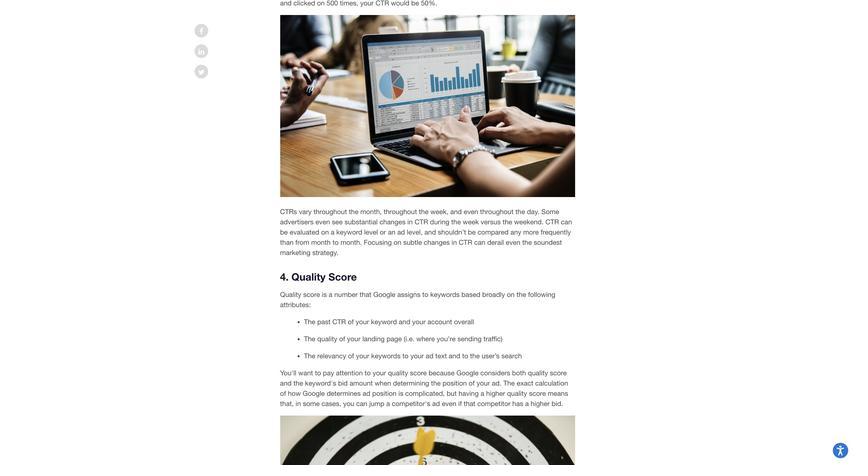 Task type: locate. For each thing, give the bounding box(es) containing it.
0 horizontal spatial is
[[322, 291, 327, 299]]

in down shouldn't
[[452, 239, 457, 246]]

a left number
[[329, 291, 333, 299]]

keywords left based
[[431, 291, 460, 299]]

can up the frequently
[[561, 218, 572, 226]]

want
[[298, 370, 313, 378]]

1 vertical spatial keywords
[[371, 353, 401, 360]]

0 vertical spatial can
[[561, 218, 572, 226]]

photo showing screenshot of ppc analytics account image
[[280, 15, 575, 197]]

the left following on the bottom right of the page
[[517, 291, 526, 299]]

on
[[321, 228, 329, 236], [394, 239, 402, 246], [507, 291, 515, 299]]

to
[[333, 239, 339, 246], [423, 291, 429, 299], [403, 353, 409, 360], [462, 353, 468, 360], [315, 370, 321, 378], [365, 370, 371, 378]]

the quality of your landing page (i.e. where you're sending traffic)
[[304, 336, 503, 343]]

quality
[[317, 336, 338, 343], [388, 370, 408, 378], [528, 370, 548, 378], [507, 390, 527, 398]]

0 horizontal spatial can
[[356, 400, 368, 408]]

even down any
[[506, 239, 521, 246]]

throughout up see
[[314, 208, 347, 216]]

sending
[[458, 336, 482, 343]]

2 be from the left
[[468, 228, 476, 236]]

weekend.
[[514, 218, 544, 226]]

keywords down 'page'
[[371, 353, 401, 360]]

0 vertical spatial changes
[[380, 218, 406, 226]]

that,
[[280, 400, 294, 408]]

0 vertical spatial in
[[408, 218, 413, 226]]

some
[[303, 400, 320, 408]]

on right broadly in the right bottom of the page
[[507, 291, 515, 299]]

and down you'll
[[280, 380, 292, 388]]

calculation
[[536, 380, 568, 388]]

can left derail
[[474, 239, 486, 246]]

0 vertical spatial position
[[443, 380, 467, 388]]

1 vertical spatial is
[[399, 390, 404, 398]]

2 throughout from the left
[[384, 208, 417, 216]]

higher down ad.
[[486, 390, 505, 398]]

in
[[408, 218, 413, 226], [452, 239, 457, 246], [296, 400, 301, 408]]

evaluated
[[290, 228, 319, 236]]

month.
[[341, 239, 362, 246]]

changes down shouldn't
[[424, 239, 450, 246]]

you'll want to pay attention to your quality score because google considers both quality score and the keyword's bid amount when determining the position of your ad. the exact calculation of how google determines ad position is complicated, but having a higher quality score means that, in some cases, you can jump a competitor's ad even if that competitor has a higher bid.
[[280, 370, 568, 408]]

has
[[513, 400, 524, 408]]

level
[[364, 228, 378, 236]]

photo showing dartboard - analogy for quality scores image
[[280, 416, 575, 466]]

google left assigns on the left of page
[[373, 291, 396, 299]]

2 horizontal spatial throughout
[[480, 208, 514, 216]]

0 horizontal spatial position
[[372, 390, 397, 398]]

1 horizontal spatial keyword
[[371, 318, 397, 326]]

if
[[459, 400, 462, 408]]

0 vertical spatial quality
[[292, 271, 326, 283]]

bid.
[[552, 400, 563, 408]]

from
[[296, 239, 309, 246]]

focusing
[[364, 239, 392, 246]]

1 vertical spatial can
[[474, 239, 486, 246]]

2 horizontal spatial on
[[507, 291, 515, 299]]

higher left the bid.
[[531, 400, 550, 408]]

1 vertical spatial on
[[394, 239, 402, 246]]

2 vertical spatial on
[[507, 291, 515, 299]]

ad down 'amount' at the left bottom of the page
[[363, 390, 371, 398]]

keywords inside quality score is a number that google assigns to keywords based broadly on the following attributes:
[[431, 291, 460, 299]]

your
[[356, 318, 369, 326], [412, 318, 426, 326], [347, 336, 361, 343], [356, 353, 370, 360], [411, 353, 424, 360], [373, 370, 386, 378], [477, 380, 490, 388]]

that
[[360, 291, 372, 299], [464, 400, 476, 408]]

even
[[464, 208, 479, 216], [316, 218, 330, 226], [506, 239, 521, 246], [442, 400, 457, 408]]

to down sending
[[462, 353, 468, 360]]

position
[[443, 380, 467, 388], [372, 390, 397, 398]]

pay
[[323, 370, 334, 378]]

your left ad.
[[477, 380, 490, 388]]

0 horizontal spatial google
[[303, 390, 325, 398]]

quality
[[292, 271, 326, 283], [280, 291, 301, 299]]

your up where
[[412, 318, 426, 326]]

keyword up 'page'
[[371, 318, 397, 326]]

4. quality score
[[280, 271, 357, 283]]

a down see
[[331, 228, 335, 236]]

1 horizontal spatial on
[[394, 239, 402, 246]]

both
[[512, 370, 526, 378]]

where
[[417, 336, 435, 343]]

twitter image
[[198, 69, 205, 76]]

following
[[528, 291, 556, 299]]

0 vertical spatial keyword
[[337, 228, 362, 236]]

of
[[348, 318, 354, 326], [339, 336, 345, 343], [348, 353, 354, 360], [469, 380, 475, 388], [280, 390, 286, 398]]

2 horizontal spatial can
[[561, 218, 572, 226]]

keyword up the month.
[[337, 228, 362, 236]]

1 vertical spatial that
[[464, 400, 476, 408]]

in down how
[[296, 400, 301, 408]]

means
[[548, 390, 568, 398]]

1 vertical spatial position
[[372, 390, 397, 398]]

0 vertical spatial higher
[[486, 390, 505, 398]]

2 vertical spatial google
[[303, 390, 325, 398]]

1 horizontal spatial that
[[464, 400, 476, 408]]

1 horizontal spatial is
[[399, 390, 404, 398]]

score down 4. quality score
[[303, 291, 320, 299]]

to left 'pay'
[[315, 370, 321, 378]]

some
[[542, 208, 559, 216]]

based
[[462, 291, 481, 299]]

that inside 'you'll want to pay attention to your quality score because google considers both quality score and the keyword's bid amount when determining the position of your ad. the exact calculation of how google determines ad position is complicated, but having a higher quality score means that, in some cases, you can jump a competitor's ad even if that competitor has a higher bid.'
[[464, 400, 476, 408]]

level,
[[407, 228, 423, 236]]

changes up the an
[[380, 218, 406, 226]]

1 vertical spatial higher
[[531, 400, 550, 408]]

that inside quality score is a number that google assigns to keywords based broadly on the following attributes:
[[360, 291, 372, 299]]

an
[[388, 228, 396, 236]]

1 vertical spatial quality
[[280, 291, 301, 299]]

a right has
[[525, 400, 529, 408]]

and up the quality of your landing page (i.e. where you're sending traffic) at bottom
[[399, 318, 411, 326]]

quality up determining
[[388, 370, 408, 378]]

of up relevancy
[[339, 336, 345, 343]]

0 horizontal spatial in
[[296, 400, 301, 408]]

is down 4. quality score
[[322, 291, 327, 299]]

keywords
[[431, 291, 460, 299], [371, 353, 401, 360]]

month,
[[361, 208, 382, 216]]

user's
[[482, 353, 500, 360]]

how
[[288, 390, 301, 398]]

bid
[[338, 380, 348, 388]]

changes
[[380, 218, 406, 226], [424, 239, 450, 246]]

google
[[373, 291, 396, 299], [457, 370, 479, 378], [303, 390, 325, 398]]

0 vertical spatial that
[[360, 291, 372, 299]]

higher
[[486, 390, 505, 398], [531, 400, 550, 408]]

a
[[331, 228, 335, 236], [329, 291, 333, 299], [481, 390, 485, 398], [387, 400, 390, 408], [525, 400, 529, 408]]

0 horizontal spatial throughout
[[314, 208, 347, 216]]

can right you
[[356, 400, 368, 408]]

1 horizontal spatial changes
[[424, 239, 450, 246]]

that right number
[[360, 291, 372, 299]]

2 horizontal spatial in
[[452, 239, 457, 246]]

ctr
[[415, 218, 428, 226], [546, 218, 559, 226], [459, 239, 473, 246], [333, 318, 346, 326]]

in up level,
[[408, 218, 413, 226]]

broadly
[[483, 291, 505, 299]]

to up strategy.
[[333, 239, 339, 246]]

0 horizontal spatial keyword
[[337, 228, 362, 236]]

3 throughout from the left
[[480, 208, 514, 216]]

position up but
[[443, 380, 467, 388]]

can
[[561, 218, 572, 226], [474, 239, 486, 246], [356, 400, 368, 408]]

of up attention
[[348, 353, 354, 360]]

a inside ctrs vary throughout the month, throughout the week, and even throughout the day. some advertisers even see substantial changes in ctr during the week versus the weekend. ctr can be evaluated on a keyword level or an ad level, and shouldn't be compared any more frequently than from month to month. focusing on subtle changes in ctr can derail even the soundest marketing strategy.
[[331, 228, 335, 236]]

be
[[280, 228, 288, 236], [468, 228, 476, 236]]

on up month on the left bottom of the page
[[321, 228, 329, 236]]

be down week
[[468, 228, 476, 236]]

even inside 'you'll want to pay attention to your quality score because google considers both quality score and the keyword's bid amount when determining the position of your ad. the exact calculation of how google determines ad position is complicated, but having a higher quality score means that, in some cases, you can jump a competitor's ad even if that competitor has a higher bid.'
[[442, 400, 457, 408]]

google up having
[[457, 370, 479, 378]]

quality right '4.'
[[292, 271, 326, 283]]

is
[[322, 291, 327, 299], [399, 390, 404, 398]]

versus
[[481, 218, 501, 226]]

0 horizontal spatial be
[[280, 228, 288, 236]]

quality up the attributes:
[[280, 291, 301, 299]]

1 horizontal spatial be
[[468, 228, 476, 236]]

(i.e.
[[404, 336, 415, 343]]

on down the an
[[394, 239, 402, 246]]

keyword
[[337, 228, 362, 236], [371, 318, 397, 326]]

2 horizontal spatial google
[[457, 370, 479, 378]]

0 vertical spatial is
[[322, 291, 327, 299]]

be up "than"
[[280, 228, 288, 236]]

linkedin image
[[199, 48, 204, 55]]

can inside 'you'll want to pay attention to your quality score because google considers both quality score and the keyword's bid amount when determining the position of your ad. the exact calculation of how google determines ad position is complicated, but having a higher quality score means that, in some cases, you can jump a competitor's ad even if that competitor has a higher bid.'
[[356, 400, 368, 408]]

0 horizontal spatial that
[[360, 291, 372, 299]]

even down but
[[442, 400, 457, 408]]

jump
[[369, 400, 385, 408]]

the up substantial
[[349, 208, 359, 216]]

you
[[343, 400, 355, 408]]

0 vertical spatial keywords
[[431, 291, 460, 299]]

2 vertical spatial can
[[356, 400, 368, 408]]

quality inside quality score is a number that google assigns to keywords based broadly on the following attributes:
[[280, 291, 301, 299]]

position down when
[[372, 390, 397, 398]]

throughout up the an
[[384, 208, 417, 216]]

vary
[[299, 208, 312, 216]]

ad right the an
[[397, 228, 405, 236]]

the
[[349, 208, 359, 216], [419, 208, 429, 216], [516, 208, 525, 216], [452, 218, 461, 226], [503, 218, 513, 226], [523, 239, 532, 246], [517, 291, 526, 299], [470, 353, 480, 360], [294, 380, 303, 388], [431, 380, 441, 388]]

0 vertical spatial google
[[373, 291, 396, 299]]

you'll
[[280, 370, 297, 378]]

4.
[[280, 271, 289, 283]]

is inside quality score is a number that google assigns to keywords based broadly on the following attributes:
[[322, 291, 327, 299]]

0 horizontal spatial on
[[321, 228, 329, 236]]

or
[[380, 228, 386, 236]]

is down determining
[[399, 390, 404, 398]]

score up 'calculation'
[[550, 370, 567, 378]]

1 horizontal spatial keywords
[[431, 291, 460, 299]]

throughout up versus
[[480, 208, 514, 216]]

2 vertical spatial in
[[296, 400, 301, 408]]

quality score is a number that google assigns to keywords based broadly on the following attributes:
[[280, 291, 556, 309]]

throughout
[[314, 208, 347, 216], [384, 208, 417, 216], [480, 208, 514, 216]]

keyword inside ctrs vary throughout the month, throughout the week, and even throughout the day. some advertisers even see substantial changes in ctr during the week versus the weekend. ctr can be evaluated on a keyword level or an ad level, and shouldn't be compared any more frequently than from month to month. focusing on subtle changes in ctr can derail even the soundest marketing strategy.
[[337, 228, 362, 236]]

1 horizontal spatial throughout
[[384, 208, 417, 216]]

to right assigns on the left of page
[[423, 291, 429, 299]]

considers
[[481, 370, 510, 378]]

facebook image
[[200, 28, 203, 35]]

that right if
[[464, 400, 476, 408]]

search
[[502, 353, 522, 360]]

determines
[[327, 390, 361, 398]]

google up the some
[[303, 390, 325, 398]]

score
[[303, 291, 320, 299], [410, 370, 427, 378], [550, 370, 567, 378], [529, 390, 546, 398]]

1 horizontal spatial google
[[373, 291, 396, 299]]

page
[[387, 336, 402, 343]]

open accessibe: accessibility options, statement and help image
[[837, 446, 845, 456]]



Task type: describe. For each thing, give the bounding box(es) containing it.
the for the quality of your landing page (i.e. where you're sending traffic)
[[304, 336, 316, 343]]

keyword's
[[305, 380, 336, 388]]

quality up exact
[[528, 370, 548, 378]]

the up how
[[294, 380, 303, 388]]

your down landing
[[356, 353, 370, 360]]

score inside quality score is a number that google assigns to keywords based broadly on the following attributes:
[[303, 291, 320, 299]]

0 horizontal spatial keywords
[[371, 353, 401, 360]]

0 vertical spatial on
[[321, 228, 329, 236]]

ctr down some
[[546, 218, 559, 226]]

the relevancy of your keywords to your ad text and to the user's search
[[304, 353, 522, 360]]

the for the relevancy of your keywords to your ad text and to the user's search
[[304, 353, 316, 360]]

1 horizontal spatial position
[[443, 380, 467, 388]]

even up week
[[464, 208, 479, 216]]

score up determining
[[410, 370, 427, 378]]

any
[[511, 228, 522, 236]]

than
[[280, 239, 294, 246]]

when
[[375, 380, 391, 388]]

in inside 'you'll want to pay attention to your quality score because google considers both quality score and the keyword's bid amount when determining the position of your ad. the exact calculation of how google determines ad position is complicated, but having a higher quality score means that, in some cases, you can jump a competitor's ad even if that competitor has a higher bid.'
[[296, 400, 301, 408]]

1 be from the left
[[280, 228, 288, 236]]

derail
[[487, 239, 504, 246]]

the for the past ctr of your keyword and your account overall
[[304, 318, 316, 326]]

the up shouldn't
[[452, 218, 461, 226]]

overall
[[454, 318, 474, 326]]

week,
[[431, 208, 449, 216]]

you're
[[437, 336, 456, 343]]

and right week,
[[451, 208, 462, 216]]

ctrs
[[280, 208, 297, 216]]

text
[[436, 353, 447, 360]]

the left day.
[[516, 208, 525, 216]]

more
[[524, 228, 539, 236]]

the inside 'you'll want to pay attention to your quality score because google considers both quality score and the keyword's bid amount when determining the position of your ad. the exact calculation of how google determines ad position is complicated, but having a higher quality score means that, in some cases, you can jump a competitor's ad even if that competitor has a higher bid.'
[[504, 380, 515, 388]]

number
[[334, 291, 358, 299]]

complicated,
[[405, 390, 445, 398]]

a inside quality score is a number that google assigns to keywords based broadly on the following attributes:
[[329, 291, 333, 299]]

1 horizontal spatial in
[[408, 218, 413, 226]]

your up when
[[373, 370, 386, 378]]

see
[[332, 218, 343, 226]]

competitor
[[478, 400, 511, 408]]

exact
[[517, 380, 534, 388]]

0 horizontal spatial higher
[[486, 390, 505, 398]]

ctr down shouldn't
[[459, 239, 473, 246]]

week
[[463, 218, 479, 226]]

ad down complicated,
[[432, 400, 440, 408]]

traffic)
[[484, 336, 503, 343]]

of up having
[[469, 380, 475, 388]]

past
[[317, 318, 331, 326]]

to up 'amount' at the left bottom of the page
[[365, 370, 371, 378]]

the left week,
[[419, 208, 429, 216]]

substantial
[[345, 218, 378, 226]]

account
[[428, 318, 452, 326]]

1 vertical spatial keyword
[[371, 318, 397, 326]]

to inside quality score is a number that google assigns to keywords based broadly on the following attributes:
[[423, 291, 429, 299]]

0 horizontal spatial changes
[[380, 218, 406, 226]]

landing
[[363, 336, 385, 343]]

1 vertical spatial in
[[452, 239, 457, 246]]

strategy.
[[312, 249, 339, 257]]

the up any
[[503, 218, 513, 226]]

frequently
[[541, 228, 571, 236]]

assigns
[[398, 291, 421, 299]]

ctr right past
[[333, 318, 346, 326]]

attention
[[336, 370, 363, 378]]

of up the that,
[[280, 390, 286, 398]]

1 throughout from the left
[[314, 208, 347, 216]]

the inside quality score is a number that google assigns to keywords based broadly on the following attributes:
[[517, 291, 526, 299]]

your down '(i.e.'
[[411, 353, 424, 360]]

but
[[447, 390, 457, 398]]

ctrs vary throughout the month, throughout the week, and even throughout the day. some advertisers even see substantial changes in ctr during the week versus the weekend. ctr can be evaluated on a keyword level or an ad level, and shouldn't be compared any more frequently than from month to month. focusing on subtle changes in ctr can derail even the soundest marketing strategy.
[[280, 208, 572, 257]]

is inside 'you'll want to pay attention to your quality score because google considers both quality score and the keyword's bid amount when determining the position of your ad. the exact calculation of how google determines ad position is complicated, but having a higher quality score means that, in some cases, you can jump a competitor's ad even if that competitor has a higher bid.'
[[399, 390, 404, 398]]

to inside ctrs vary throughout the month, throughout the week, and even throughout the day. some advertisers even see substantial changes in ctr during the week versus the weekend. ctr can be evaluated on a keyword level or an ad level, and shouldn't be compared any more frequently than from month to month. focusing on subtle changes in ctr can derail even the soundest marketing strategy.
[[333, 239, 339, 246]]

the left user's
[[470, 353, 480, 360]]

and right text
[[449, 353, 461, 360]]

shouldn't
[[438, 228, 466, 236]]

ad left text
[[426, 353, 434, 360]]

month
[[311, 239, 331, 246]]

on inside quality score is a number that google assigns to keywords based broadly on the following attributes:
[[507, 291, 515, 299]]

1 vertical spatial changes
[[424, 239, 450, 246]]

score down exact
[[529, 390, 546, 398]]

advertisers
[[280, 218, 314, 226]]

having
[[459, 390, 479, 398]]

your up landing
[[356, 318, 369, 326]]

a right having
[[481, 390, 485, 398]]

and inside 'you'll want to pay attention to your quality score because google considers both quality score and the keyword's bid amount when determining the position of your ad. the exact calculation of how google determines ad position is complicated, but having a higher quality score means that, in some cases, you can jump a competitor's ad even if that competitor has a higher bid.'
[[280, 380, 292, 388]]

subtle
[[403, 239, 422, 246]]

1 horizontal spatial can
[[474, 239, 486, 246]]

during
[[430, 218, 450, 226]]

even left see
[[316, 218, 330, 226]]

a right jump
[[387, 400, 390, 408]]

of right past
[[348, 318, 354, 326]]

marketing
[[280, 249, 311, 257]]

day.
[[527, 208, 540, 216]]

compared
[[478, 228, 509, 236]]

cases,
[[322, 400, 341, 408]]

the down because
[[431, 380, 441, 388]]

ctr up level,
[[415, 218, 428, 226]]

relevancy
[[317, 353, 346, 360]]

1 horizontal spatial higher
[[531, 400, 550, 408]]

the past ctr of your keyword and your account overall
[[304, 318, 474, 326]]

because
[[429, 370, 455, 378]]

google inside quality score is a number that google assigns to keywords based broadly on the following attributes:
[[373, 291, 396, 299]]

competitor's
[[392, 400, 431, 408]]

to down the quality of your landing page (i.e. where you're sending traffic) at bottom
[[403, 353, 409, 360]]

ad inside ctrs vary throughout the month, throughout the week, and even throughout the day. some advertisers even see substantial changes in ctr during the week versus the weekend. ctr can be evaluated on a keyword level or an ad level, and shouldn't be compared any more frequently than from month to month. focusing on subtle changes in ctr can derail even the soundest marketing strategy.
[[397, 228, 405, 236]]

and down the during
[[425, 228, 436, 236]]

determining
[[393, 380, 429, 388]]

1 vertical spatial google
[[457, 370, 479, 378]]

ad.
[[492, 380, 502, 388]]

the down more
[[523, 239, 532, 246]]

amount
[[350, 380, 373, 388]]

soundest
[[534, 239, 562, 246]]

your left landing
[[347, 336, 361, 343]]

quality down past
[[317, 336, 338, 343]]

score
[[329, 271, 357, 283]]

attributes:
[[280, 301, 311, 309]]

quality up has
[[507, 390, 527, 398]]



Task type: vqa. For each thing, say whether or not it's contained in the screenshot.
vary
yes



